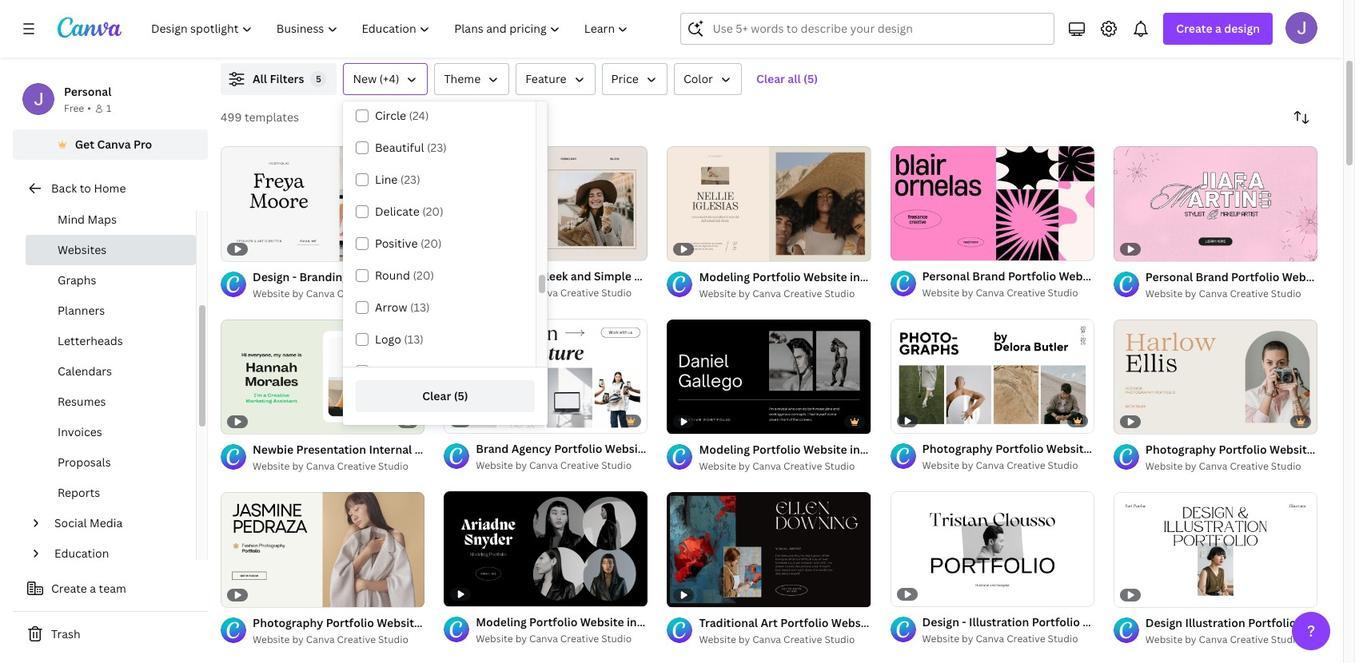 Task type: describe. For each thing, give the bounding box(es) containing it.
graphs link
[[26, 265, 196, 296]]

light beige sleek and simple blogger personal website link
[[476, 268, 773, 285]]

(23) for line (23)
[[400, 172, 420, 187]]

a for team
[[90, 581, 96, 596]]

filters
[[270, 71, 304, 86]]

back
[[51, 181, 77, 196]]

light beige sleek and simple blogger personal website image
[[444, 146, 648, 261]]

get canva pro button
[[13, 130, 208, 160]]

graphs
[[58, 273, 96, 288]]

positive (20)
[[375, 236, 442, 251]]

create a design button
[[1164, 13, 1273, 45]]

new
[[353, 71, 377, 86]]

personal brand portfolio website in fuchsia black cream anti-design style image
[[890, 146, 1094, 261]]

education link
[[48, 539, 186, 569]]

resumes link
[[26, 387, 196, 417]]

mind maps
[[58, 212, 117, 227]]

(13) for arrow (13)
[[410, 300, 430, 315]]

simple
[[594, 269, 632, 284]]

round (20)
[[375, 268, 434, 283]]

mind maps link
[[26, 205, 196, 235]]

back to home
[[51, 181, 126, 196]]

(23) for beautiful (23)
[[427, 140, 447, 155]]

social media
[[54, 516, 123, 531]]

clear all (5)
[[756, 71, 818, 86]]

line
[[375, 172, 398, 187]]

5
[[316, 73, 321, 85]]

get
[[75, 137, 94, 152]]

(20) for delicate (20)
[[422, 204, 444, 219]]

(20) for positive (20)
[[420, 236, 442, 251]]

creative inside light beige sleek and simple blogger personal website website by canva creative studio
[[560, 286, 599, 300]]

media
[[90, 516, 123, 531]]

circle
[[375, 108, 406, 123]]

design
[[1224, 21, 1260, 36]]

letterheads link
[[26, 326, 196, 357]]

resumes
[[58, 394, 106, 409]]

pattern (13)
[[375, 364, 438, 379]]

create a team button
[[13, 573, 208, 605]]

to
[[80, 181, 91, 196]]

get canva pro
[[75, 137, 152, 152]]

(20) for round (20)
[[413, 268, 434, 283]]

0 horizontal spatial personal
[[64, 84, 111, 99]]

social media link
[[48, 509, 186, 539]]

and
[[571, 269, 591, 284]]

theme
[[444, 71, 481, 86]]

clear (5) button
[[356, 381, 535, 413]]

maps
[[88, 212, 117, 227]]

pattern
[[375, 364, 415, 379]]

team
[[99, 581, 126, 596]]

reports link
[[26, 478, 196, 509]]

•
[[87, 102, 91, 115]]

all filters
[[253, 71, 304, 86]]

499
[[221, 110, 242, 125]]

trash
[[51, 627, 80, 642]]

free
[[64, 102, 84, 115]]

create for create a design
[[1176, 21, 1213, 36]]

new (+4) button
[[343, 63, 428, 95]]

(+4)
[[379, 71, 399, 86]]

feature button
[[516, 63, 595, 95]]

social
[[54, 516, 87, 531]]

price
[[611, 71, 639, 86]]

beautiful (23)
[[375, 140, 447, 155]]

delicate
[[375, 204, 420, 219]]

canva inside light beige sleek and simple blogger personal website website by canva creative studio
[[529, 286, 558, 300]]

arrow (13)
[[375, 300, 430, 315]]

new (+4)
[[353, 71, 399, 86]]

positive
[[375, 236, 418, 251]]

light
[[476, 269, 503, 284]]

free •
[[64, 102, 91, 115]]

1
[[106, 102, 111, 115]]

planners
[[58, 303, 105, 318]]



Task type: vqa. For each thing, say whether or not it's contained in the screenshot.
and on the top of the page
yes



Task type: locate. For each thing, give the bounding box(es) containing it.
1 vertical spatial (13)
[[404, 332, 424, 347]]

1 horizontal spatial clear
[[756, 71, 785, 86]]

theme button
[[435, 63, 510, 95]]

create down education
[[51, 581, 87, 596]]

beige
[[506, 269, 536, 284]]

0 vertical spatial (23)
[[427, 140, 447, 155]]

planners link
[[26, 296, 196, 326]]

(5)
[[804, 71, 818, 86], [454, 389, 468, 404]]

logo (13)
[[375, 332, 424, 347]]

(5) inside clear (5) button
[[454, 389, 468, 404]]

0 vertical spatial (5)
[[804, 71, 818, 86]]

(23) down (24)
[[427, 140, 447, 155]]

calendars
[[58, 364, 112, 379]]

a for design
[[1215, 21, 1222, 36]]

round
[[375, 268, 410, 283]]

(5) inside clear all (5) button
[[804, 71, 818, 86]]

1 horizontal spatial a
[[1215, 21, 1222, 36]]

website templates image
[[977, 0, 1318, 44], [977, 0, 1318, 44]]

studio
[[601, 286, 632, 300], [1048, 286, 1078, 300], [378, 287, 409, 300], [825, 287, 855, 300], [1271, 287, 1302, 300], [601, 459, 632, 473], [1048, 459, 1078, 473], [378, 460, 409, 473], [825, 460, 855, 473], [1271, 460, 1302, 473], [601, 632, 632, 646], [1048, 632, 1078, 646], [378, 633, 409, 647], [825, 633, 855, 647], [1271, 633, 1302, 647]]

create a design
[[1176, 21, 1260, 36]]

0 vertical spatial clear
[[756, 71, 785, 86]]

pro
[[134, 137, 152, 152]]

create for create a team
[[51, 581, 87, 596]]

clear
[[756, 71, 785, 86], [422, 389, 451, 404]]

clear for clear all (5)
[[756, 71, 785, 86]]

(13) right logo
[[404, 332, 424, 347]]

0 horizontal spatial (5)
[[454, 389, 468, 404]]

(23) right line
[[400, 172, 420, 187]]

create inside create a design dropdown button
[[1176, 21, 1213, 36]]

letterheads
[[58, 333, 123, 349]]

home
[[94, 181, 126, 196]]

(13)
[[410, 300, 430, 315], [404, 332, 424, 347], [418, 364, 438, 379]]

feature
[[526, 71, 567, 86]]

a left the team
[[90, 581, 96, 596]]

(24)
[[409, 108, 429, 123]]

0 vertical spatial create
[[1176, 21, 1213, 36]]

by
[[515, 286, 527, 300], [962, 286, 973, 300], [292, 287, 304, 300], [739, 287, 750, 300], [1185, 287, 1197, 300], [515, 459, 527, 473], [962, 459, 973, 473], [292, 460, 304, 473], [739, 460, 750, 473], [1185, 460, 1197, 473], [515, 632, 527, 646], [962, 632, 973, 646], [292, 633, 304, 647], [739, 633, 750, 647], [1185, 633, 1197, 647]]

1 vertical spatial personal
[[679, 269, 726, 284]]

education
[[54, 546, 109, 561]]

Search search field
[[713, 14, 1045, 44]]

1 vertical spatial a
[[90, 581, 96, 596]]

a inside dropdown button
[[1215, 21, 1222, 36]]

mind
[[58, 212, 85, 227]]

(20) right positive
[[420, 236, 442, 251]]

(20) right the delicate
[[422, 204, 444, 219]]

websites
[[58, 242, 107, 257]]

blogger
[[634, 269, 676, 284]]

clear (5)
[[422, 389, 468, 404]]

color
[[684, 71, 713, 86]]

a
[[1215, 21, 1222, 36], [90, 581, 96, 596]]

personal right blogger on the top
[[679, 269, 726, 284]]

back to home link
[[13, 173, 208, 205]]

1 horizontal spatial (23)
[[427, 140, 447, 155]]

color button
[[674, 63, 742, 95]]

1 vertical spatial (5)
[[454, 389, 468, 404]]

light beige sleek and simple blogger personal website website by canva creative studio
[[476, 269, 773, 300]]

circle (24)
[[375, 108, 429, 123]]

5 filter options selected element
[[311, 71, 327, 87]]

all
[[253, 71, 267, 86]]

0 horizontal spatial a
[[90, 581, 96, 596]]

(13) right arrow
[[410, 300, 430, 315]]

(13) up clear (5)
[[418, 364, 438, 379]]

invoices link
[[26, 417, 196, 448]]

beautiful
[[375, 140, 424, 155]]

create
[[1176, 21, 1213, 36], [51, 581, 87, 596]]

personal up •
[[64, 84, 111, 99]]

1 vertical spatial create
[[51, 581, 87, 596]]

creative
[[560, 286, 599, 300], [1007, 286, 1046, 300], [337, 287, 376, 300], [784, 287, 822, 300], [1230, 287, 1269, 300], [560, 459, 599, 473], [1007, 459, 1046, 473], [337, 460, 376, 473], [784, 460, 822, 473], [1230, 460, 1269, 473], [560, 632, 599, 646], [1007, 632, 1046, 646], [337, 633, 376, 647], [784, 633, 822, 647], [1230, 633, 1269, 647]]

invoices
[[58, 425, 102, 440]]

1 vertical spatial clear
[[422, 389, 451, 404]]

proposals link
[[26, 448, 196, 478]]

clear left the all
[[756, 71, 785, 86]]

0 horizontal spatial (23)
[[400, 172, 420, 187]]

0 vertical spatial (13)
[[410, 300, 430, 315]]

0 vertical spatial personal
[[64, 84, 111, 99]]

delicate (20)
[[375, 204, 444, 219]]

sleek
[[539, 269, 568, 284]]

templates
[[245, 110, 299, 125]]

personal
[[64, 84, 111, 99], [679, 269, 726, 284]]

a inside button
[[90, 581, 96, 596]]

canva
[[97, 137, 131, 152], [529, 286, 558, 300], [976, 286, 1004, 300], [306, 287, 335, 300], [753, 287, 781, 300], [1199, 287, 1228, 300], [529, 459, 558, 473], [976, 459, 1004, 473], [306, 460, 335, 473], [753, 460, 781, 473], [1199, 460, 1228, 473], [529, 632, 558, 646], [976, 632, 1004, 646], [306, 633, 335, 647], [753, 633, 781, 647], [1199, 633, 1228, 647]]

clear down pattern (13)
[[422, 389, 451, 404]]

proposals
[[58, 455, 111, 470]]

trash link
[[13, 619, 208, 651]]

2 vertical spatial (13)
[[418, 364, 438, 379]]

(23)
[[427, 140, 447, 155], [400, 172, 420, 187]]

reports
[[58, 485, 100, 501]]

jacob simon image
[[1286, 12, 1318, 44]]

line (23)
[[375, 172, 420, 187]]

(20) right round
[[413, 268, 434, 283]]

create inside 'create a team' button
[[51, 581, 87, 596]]

Sort by button
[[1286, 102, 1318, 134]]

studio inside light beige sleek and simple blogger personal website website by canva creative studio
[[601, 286, 632, 300]]

arrow
[[375, 300, 407, 315]]

1 horizontal spatial personal
[[679, 269, 726, 284]]

create left "design"
[[1176, 21, 1213, 36]]

create a team
[[51, 581, 126, 596]]

0 vertical spatial a
[[1215, 21, 1222, 36]]

0 vertical spatial (20)
[[422, 204, 444, 219]]

1 vertical spatial (23)
[[400, 172, 420, 187]]

a left "design"
[[1215, 21, 1222, 36]]

website by canva creative studio
[[922, 286, 1078, 300], [253, 287, 409, 300], [699, 287, 855, 300], [1146, 287, 1302, 300], [476, 459, 632, 473], [922, 459, 1078, 473], [253, 460, 409, 473], [699, 460, 855, 473], [1146, 460, 1302, 473], [476, 632, 632, 646], [922, 632, 1078, 646], [253, 633, 409, 647], [699, 633, 855, 647], [1146, 633, 1302, 647]]

by inside light beige sleek and simple blogger personal website website by canva creative studio
[[515, 286, 527, 300]]

0 horizontal spatial clear
[[422, 389, 451, 404]]

all
[[788, 71, 801, 86]]

price button
[[602, 63, 668, 95]]

499 templates
[[221, 110, 299, 125]]

clear for clear (5)
[[422, 389, 451, 404]]

personal inside light beige sleek and simple blogger personal website website by canva creative studio
[[679, 269, 726, 284]]

1 horizontal spatial create
[[1176, 21, 1213, 36]]

logo
[[375, 332, 401, 347]]

clear all (5) button
[[748, 63, 826, 95]]

(13) for logo (13)
[[404, 332, 424, 347]]

(13) for pattern (13)
[[418, 364, 438, 379]]

calendars link
[[26, 357, 196, 387]]

None search field
[[681, 13, 1055, 45]]

(20)
[[422, 204, 444, 219], [420, 236, 442, 251], [413, 268, 434, 283]]

top level navigation element
[[141, 13, 642, 45]]

canva inside 'button'
[[97, 137, 131, 152]]

0 horizontal spatial create
[[51, 581, 87, 596]]

website
[[729, 269, 773, 284], [476, 286, 513, 300], [922, 286, 960, 300], [253, 287, 290, 300], [699, 287, 736, 300], [1146, 287, 1183, 300], [476, 459, 513, 473], [922, 459, 960, 473], [253, 460, 290, 473], [699, 460, 736, 473], [1146, 460, 1183, 473], [476, 632, 513, 646], [922, 632, 960, 646], [253, 633, 290, 647], [699, 633, 736, 647], [1146, 633, 1183, 647]]

1 vertical spatial (20)
[[420, 236, 442, 251]]

2 vertical spatial (20)
[[413, 268, 434, 283]]

1 horizontal spatial (5)
[[804, 71, 818, 86]]



